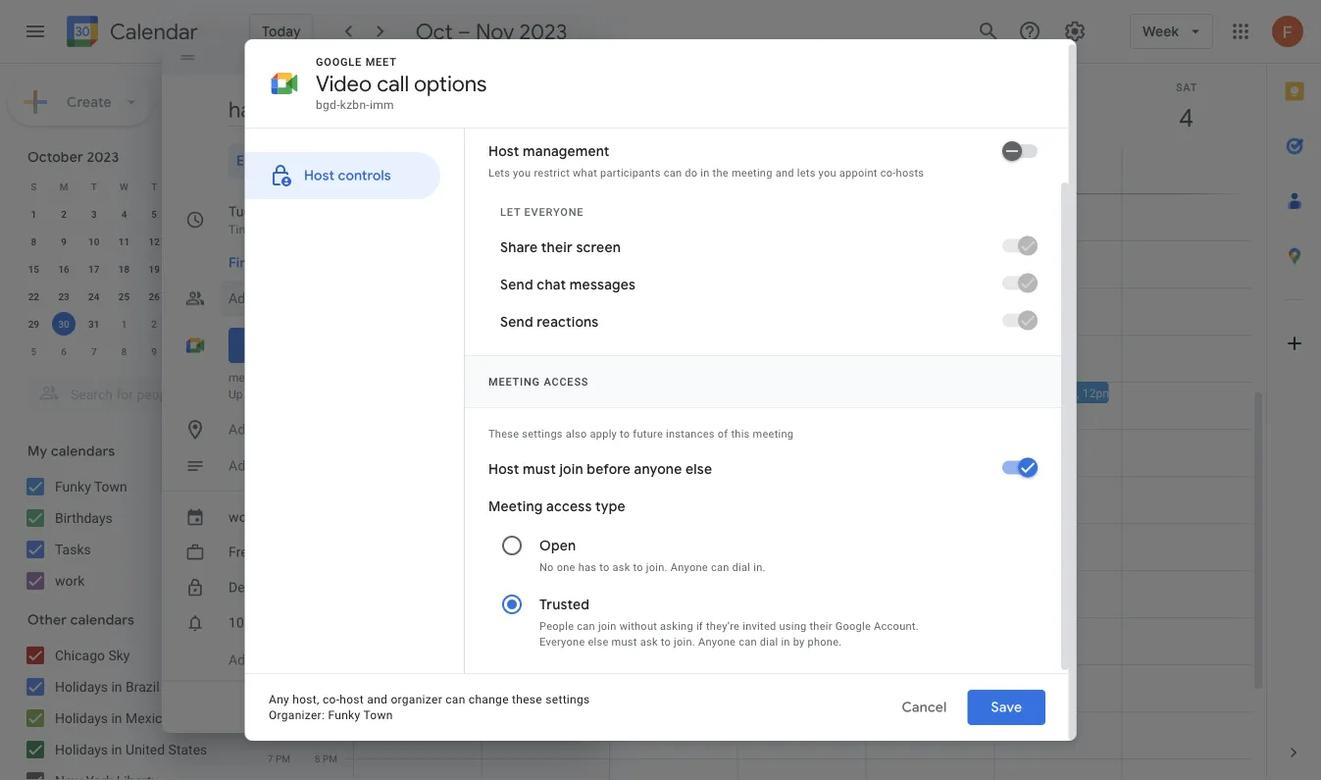 Task type: vqa. For each thing, say whether or not it's contained in the screenshot.
25
yes



Task type: locate. For each thing, give the bounding box(es) containing it.
november 7 element
[[82, 339, 106, 363]]

0 vertical spatial 2023
[[520, 18, 568, 45]]

7 am
[[268, 187, 290, 199]]

1 horizontal spatial 7 pm
[[315, 705, 338, 717]]

halloween
[[619, 174, 674, 187]]

row containing 5
[[19, 338, 230, 365]]

holidays in united states
[[55, 741, 207, 757]]

1 vertical spatial 9
[[151, 345, 157, 357]]

1 horizontal spatial daily
[[1002, 386, 1027, 400]]

states
[[168, 741, 207, 757]]

2 down 26 element
[[151, 318, 157, 330]]

2 horizontal spatial 6
[[268, 705, 273, 717]]

event button
[[229, 143, 281, 178]]

1 horizontal spatial 1
[[121, 318, 127, 330]]

1 vertical spatial 7 pm
[[268, 753, 290, 764]]

1 horizontal spatial 2023
[[520, 18, 568, 45]]

0 horizontal spatial daily stand-up , 12pm
[[511, 386, 623, 400]]

– right oct
[[458, 18, 471, 45]]

0 horizontal spatial up
[[573, 386, 586, 400]]

1 horizontal spatial 12pm
[[1083, 386, 1114, 400]]

6
[[182, 208, 187, 220], [61, 345, 67, 357], [268, 705, 273, 717]]

in left "brazil"
[[111, 678, 122, 695]]

0 vertical spatial 6
[[182, 208, 187, 220]]

1 pending task button
[[482, 146, 598, 168]]

1 horizontal spatial 2
[[151, 318, 157, 330]]

2 stand- from the left
[[1030, 386, 1064, 400]]

row containing 1 pending task
[[345, 146, 1267, 193]]

29
[[28, 318, 39, 330]]

tab list
[[1268, 64, 1322, 725], [178, 143, 578, 178]]

19 element
[[142, 257, 166, 281]]

chicago
[[55, 647, 105, 663]]

18
[[119, 263, 130, 275]]

– down halloween
[[665, 471, 673, 485]]

halloween office party 1:30 – 2:30pm
[[639, 457, 758, 485]]

in for mexico
[[111, 710, 122, 726]]

0 vertical spatial 2
[[61, 208, 67, 220]]

up
[[573, 386, 586, 400], [1064, 386, 1077, 400]]

pm
[[276, 705, 290, 717], [323, 705, 338, 717], [276, 753, 290, 764], [323, 753, 338, 764]]

0 horizontal spatial 10
[[88, 235, 100, 247]]

5 down '29' element
[[31, 345, 36, 357]]

nail
[[505, 245, 524, 259]]

0 vertical spatial in
[[111, 678, 122, 695]]

1 up 'november 8' element at the top left of page
[[121, 318, 127, 330]]

2 in from the top
[[111, 710, 122, 726]]

0 vertical spatial 5
[[151, 208, 157, 220]]

calendars for other calendars
[[70, 611, 134, 629]]

november 11 element
[[203, 339, 226, 363]]

other calendars button
[[4, 604, 243, 636]]

10 up 17
[[88, 235, 100, 247]]

1 daily from the left
[[511, 386, 536, 400]]

0 horizontal spatial t
[[91, 181, 97, 192]]

1 vertical spatial –
[[665, 471, 673, 485]]

meet
[[356, 336, 389, 354]]

0 vertical spatial holidays
[[55, 678, 108, 695]]

am for 8 am
[[323, 187, 338, 199]]

9 inside november 9 element
[[151, 345, 157, 357]]

2 am from the left
[[323, 187, 338, 199]]

am for 7 am
[[275, 187, 290, 199]]

25
[[119, 290, 130, 302]]

16 element
[[52, 257, 76, 281]]

2 daily stand-up , 12pm from the left
[[1002, 386, 1114, 400]]

9 up the 16 element
[[61, 235, 67, 247]]

row
[[345, 146, 1267, 193], [19, 173, 230, 200], [19, 200, 230, 228], [19, 228, 230, 255], [19, 255, 230, 283], [19, 283, 230, 310], [19, 310, 230, 338], [19, 338, 230, 365]]

grid
[[251, 64, 1267, 780]]

0 vertical spatial calendars
[[51, 442, 115, 460]]

1
[[510, 150, 516, 164], [31, 208, 36, 220], [121, 318, 127, 330]]

2023 right october
[[87, 148, 119, 166]]

new
[[512, 154, 534, 166]]

cell
[[354, 146, 482, 193], [994, 146, 1122, 193], [1122, 146, 1250, 193], [169, 228, 199, 255], [169, 255, 199, 283]]

1 horizontal spatial 11
[[209, 345, 220, 357]]

1 horizontal spatial 10
[[179, 345, 190, 357]]

3 in from the top
[[111, 741, 122, 757]]

row containing 22
[[19, 283, 230, 310]]

None search field
[[0, 369, 243, 412]]

1 left pending
[[510, 150, 516, 164]]

0 horizontal spatial stand-
[[539, 386, 573, 400]]

gmt-06
[[257, 152, 290, 164]]

holidays down holidays in mexico
[[55, 741, 108, 757]]

appointment
[[527, 245, 595, 259]]

7 down 31 element
[[91, 345, 97, 357]]

friday column header
[[169, 173, 199, 200]]

1 horizontal spatial t
[[151, 181, 157, 192]]

today
[[262, 23, 301, 40]]

1 horizontal spatial gmt-
[[305, 152, 327, 164]]

7 element
[[203, 202, 226, 226]]

1 horizontal spatial up
[[1064, 386, 1077, 400]]

november 1 element
[[112, 312, 136, 336]]

0 horizontal spatial am
[[275, 187, 290, 199]]

1 horizontal spatial stand-
[[1030, 386, 1064, 400]]

t up 3
[[91, 181, 97, 192]]

day of the dead
[[875, 174, 958, 187]]

0 horizontal spatial 6
[[61, 345, 67, 357]]

my calendars list
[[4, 471, 243, 597]]

1 vertical spatial calendars
[[70, 611, 134, 629]]

row group
[[19, 200, 230, 365]]

m
[[60, 181, 68, 192]]

imm
[[376, 370, 400, 384]]

am down 05
[[323, 187, 338, 199]]

1 vertical spatial 1
[[31, 208, 36, 220]]

2 holidays from the top
[[55, 710, 108, 726]]

2 12pm from the left
[[1083, 386, 1114, 400]]

7 pm up 8 pm
[[315, 705, 338, 717]]

2 vertical spatial holidays
[[55, 741, 108, 757]]

join
[[244, 336, 271, 354]]

october 2023
[[27, 148, 119, 166]]

10 down november 3 element
[[179, 345, 190, 357]]

s
[[31, 181, 37, 192]]

0 horizontal spatial daily
[[511, 386, 536, 400]]

task
[[565, 150, 587, 164]]

0 vertical spatial 7 pm
[[315, 705, 338, 717]]

2 horizontal spatial 1
[[510, 150, 516, 164]]

1 horizontal spatial –
[[665, 471, 673, 485]]

2 vertical spatial 1
[[121, 318, 127, 330]]

row containing 8
[[19, 228, 230, 255]]

7 pm down 6 pm
[[268, 753, 290, 764]]

12pm
[[592, 386, 623, 400], [1083, 386, 1114, 400]]

15
[[28, 263, 39, 275]]

kzbn-
[[348, 370, 376, 384]]

11 up 18
[[119, 235, 130, 247]]

28
[[209, 290, 220, 302]]

calendars inside "dropdown button"
[[51, 442, 115, 460]]

birthdays
[[55, 510, 113, 526]]

0 horizontal spatial 5
[[31, 345, 36, 357]]

cell for day of the dead "cell"
[[994, 146, 1122, 193]]

8
[[315, 187, 320, 199], [31, 235, 36, 247], [121, 345, 127, 357], [315, 753, 320, 764]]

task button
[[289, 143, 334, 178]]

gmt- for 05
[[305, 152, 327, 164]]

1 gmt- from the left
[[257, 152, 279, 164]]

november 4 element
[[203, 312, 226, 336]]

nov
[[476, 18, 515, 45]]

am down 06
[[275, 187, 290, 199]]

18 element
[[112, 257, 136, 281]]

10 for november 10 element
[[179, 345, 190, 357]]

with
[[274, 336, 302, 354]]

11 down november 4 "element" at the top left
[[209, 345, 220, 357]]

nail appointment ,
[[505, 245, 601, 259]]

gmt-
[[257, 152, 279, 164], [305, 152, 327, 164]]

halloween button
[[610, 170, 726, 191]]

14 element
[[203, 230, 226, 253]]

8 for 8 am
[[315, 187, 320, 199]]

daily stand-up , 12pm
[[511, 386, 623, 400], [1002, 386, 1114, 400]]

0 horizontal spatial 9
[[61, 235, 67, 247]]

connections
[[314, 387, 378, 401]]

7 pm
[[315, 705, 338, 717], [268, 753, 290, 764]]

in for united
[[111, 741, 122, 757]]

1 vertical spatial 10
[[179, 345, 190, 357]]

main drawer image
[[24, 20, 47, 43]]

1 am from the left
[[275, 187, 290, 199]]

6 for 6 pm
[[268, 705, 273, 717]]

calendars up 'chicago sky'
[[70, 611, 134, 629]]

row group containing 1
[[19, 200, 230, 365]]

1 for november 1 element
[[121, 318, 127, 330]]

0 vertical spatial 1
[[510, 150, 516, 164]]

1 vertical spatial 11
[[209, 345, 220, 357]]

calendars inside dropdown button
[[70, 611, 134, 629]]

2 up from the left
[[1064, 386, 1077, 400]]

holidays for holidays in united states
[[55, 741, 108, 757]]

11 element
[[112, 230, 136, 253]]

calendars for my calendars
[[51, 442, 115, 460]]

0 horizontal spatial gmt-
[[257, 152, 279, 164]]

holidays down chicago
[[55, 678, 108, 695]]

2 daily from the left
[[1002, 386, 1027, 400]]

1 horizontal spatial 5
[[151, 208, 157, 220]]

2 vertical spatial 6
[[268, 705, 273, 717]]

5 up 12 element
[[151, 208, 157, 220]]

t
[[91, 181, 97, 192], [151, 181, 157, 192]]

mexico
[[126, 710, 170, 726]]

in left united
[[111, 741, 122, 757]]

19
[[149, 263, 160, 275]]

1 horizontal spatial 6
[[182, 208, 187, 220]]

1 in from the top
[[111, 678, 122, 695]]

stand-
[[539, 386, 573, 400], [1030, 386, 1064, 400]]

8 for 'november 8' element at the top left of page
[[121, 345, 127, 357]]

gmt- right 06
[[305, 152, 327, 164]]

1 horizontal spatial am
[[323, 187, 338, 199]]

in left mexico
[[111, 710, 122, 726]]

2 vertical spatial in
[[111, 741, 122, 757]]

4
[[121, 208, 127, 220]]

calendars up funky town
[[51, 442, 115, 460]]

saturday column header
[[199, 173, 230, 200]]

17
[[88, 263, 100, 275]]

3 holidays from the top
[[55, 741, 108, 757]]

0 horizontal spatial 11
[[119, 235, 130, 247]]

1 vertical spatial holidays
[[55, 710, 108, 726]]

grid containing 1 pending task
[[251, 64, 1267, 780]]

06
[[279, 152, 290, 164]]

t right w
[[151, 181, 157, 192]]

event
[[236, 152, 273, 169]]

1 horizontal spatial daily stand-up , 12pm
[[1002, 386, 1114, 400]]

1 down s
[[31, 208, 36, 220]]

1 horizontal spatial 9
[[151, 345, 157, 357]]

2
[[61, 208, 67, 220], [151, 318, 157, 330]]

6 down 30, today element
[[61, 345, 67, 357]]

funky town
[[55, 478, 127, 494]]

0 horizontal spatial tab list
[[178, 143, 578, 178]]

0 vertical spatial 11
[[119, 235, 130, 247]]

24 element
[[82, 285, 106, 308]]

2 down m
[[61, 208, 67, 220]]

23
[[58, 290, 69, 302]]

1 vertical spatial in
[[111, 710, 122, 726]]

9
[[61, 235, 67, 247], [151, 345, 157, 357]]

9 down november 2 element
[[151, 345, 157, 357]]

am
[[275, 187, 290, 199], [323, 187, 338, 199]]

12
[[149, 235, 160, 247]]

1 inside button
[[510, 150, 516, 164]]

–
[[458, 18, 471, 45], [665, 471, 673, 485]]

,
[[595, 245, 598, 259], [586, 386, 589, 400], [1077, 386, 1080, 400]]

november 6 element
[[52, 339, 76, 363]]

0 horizontal spatial 7 pm
[[268, 753, 290, 764]]

2023 right nov
[[520, 18, 568, 45]]

of
[[898, 174, 908, 187]]

cell for 12 element
[[169, 228, 199, 255]]

holidays in brazil
[[55, 678, 160, 695]]

1 vertical spatial 6
[[61, 345, 67, 357]]

1 vertical spatial 2023
[[87, 148, 119, 166]]

1 holidays from the top
[[55, 678, 108, 695]]

gmt- up 7 am
[[257, 152, 279, 164]]

0 horizontal spatial –
[[458, 18, 471, 45]]

0 horizontal spatial 12pm
[[592, 386, 623, 400]]

2 gmt- from the left
[[305, 152, 327, 164]]

30, today element
[[52, 312, 76, 336]]

2:30pm
[[676, 471, 716, 485]]

5
[[151, 208, 157, 220], [31, 345, 36, 357]]

pending
[[519, 150, 562, 164]]

6 down add notification button
[[268, 705, 273, 717]]

0 vertical spatial 10
[[88, 235, 100, 247]]

holidays down holidays in brazil
[[55, 710, 108, 726]]

10 for 10 element
[[88, 235, 100, 247]]

29 element
[[22, 312, 45, 336]]

28 element
[[203, 285, 226, 308]]

6 down friday column header
[[182, 208, 187, 220]]

0 vertical spatial 9
[[61, 235, 67, 247]]

in for brazil
[[111, 678, 122, 695]]

november 9 element
[[142, 339, 166, 363]]

16
[[58, 263, 69, 275]]

7
[[268, 187, 273, 199], [91, 345, 97, 357], [315, 705, 320, 717], [268, 753, 273, 764]]



Task type: describe. For each thing, give the bounding box(es) containing it.
calendar
[[110, 18, 198, 46]]

tab list containing event
[[178, 143, 578, 178]]

other calendars
[[27, 611, 134, 629]]

november 2 element
[[142, 312, 166, 336]]

day of the dead cell
[[866, 146, 994, 193]]

30 cell
[[49, 310, 79, 338]]

work
[[55, 572, 85, 589]]

brazil
[[126, 678, 160, 695]]

15 element
[[22, 257, 45, 281]]

my calendars button
[[4, 436, 243, 467]]

26
[[149, 290, 160, 302]]

0 horizontal spatial 1
[[31, 208, 36, 220]]

holidays for holidays in mexico
[[55, 710, 108, 726]]

22
[[28, 290, 39, 302]]

gmt-05
[[305, 152, 338, 164]]

26 element
[[142, 285, 166, 308]]

halloween
[[639, 457, 693, 470]]

schedule
[[440, 152, 500, 169]]

find a time
[[229, 254, 300, 271]]

2 horizontal spatial ,
[[1077, 386, 1080, 400]]

oct
[[416, 18, 453, 45]]

a
[[260, 254, 267, 271]]

united
[[126, 741, 165, 757]]

guest
[[282, 387, 311, 401]]

1 horizontal spatial tab list
[[1268, 64, 1322, 725]]

1 horizontal spatial ,
[[595, 245, 598, 259]]

05
[[327, 152, 338, 164]]

1 pending task
[[510, 150, 587, 164]]

november 3 element
[[173, 312, 196, 336]]

2 t from the left
[[151, 181, 157, 192]]

cell for 19 element
[[169, 255, 199, 283]]

7 right 6 pm
[[315, 705, 320, 717]]

october 2023 grid
[[19, 173, 230, 365]]

row containing s
[[19, 173, 230, 200]]

row containing 1
[[19, 200, 230, 228]]

27 element
[[173, 285, 196, 308]]

my
[[27, 442, 47, 460]]

today button
[[249, 14, 314, 49]]

0 horizontal spatial 2023
[[87, 148, 119, 166]]

to
[[246, 387, 256, 401]]

day of the dead button
[[866, 170, 982, 191]]

27
[[179, 290, 190, 302]]

meet.google.com/bgd-
[[229, 370, 348, 384]]

1 stand- from the left
[[539, 386, 573, 400]]

8 for 8 pm
[[315, 753, 320, 764]]

party
[[730, 457, 758, 470]]

holidays in mexico
[[55, 710, 170, 726]]

– inside halloween office party 1:30 – 2:30pm
[[665, 471, 673, 485]]

november 10 element
[[173, 339, 196, 363]]

add notification
[[229, 651, 325, 668]]

task
[[297, 152, 326, 169]]

12 element
[[142, 230, 166, 253]]

funky
[[55, 478, 91, 494]]

23 element
[[52, 285, 76, 308]]

31 element
[[82, 312, 106, 336]]

24
[[88, 290, 100, 302]]

row containing 15
[[19, 255, 230, 283]]

google
[[305, 336, 353, 354]]

gmt- for 06
[[257, 152, 279, 164]]

1 12pm from the left
[[592, 386, 623, 400]]

other
[[27, 611, 67, 629]]

7 down 6 pm
[[268, 753, 273, 764]]

1 vertical spatial 2
[[151, 318, 157, 330]]

1 up from the left
[[573, 386, 586, 400]]

appointment schedule
[[350, 152, 500, 169]]

find
[[229, 254, 257, 271]]

8 am
[[315, 187, 338, 199]]

21 element
[[203, 257, 226, 281]]

appointment
[[350, 152, 437, 169]]

30
[[58, 318, 69, 330]]

1 t from the left
[[91, 181, 97, 192]]

1 daily stand-up , 12pm from the left
[[511, 386, 623, 400]]

oct – nov 2023
[[416, 18, 568, 45]]

up
[[229, 387, 243, 401]]

0 vertical spatial –
[[458, 18, 471, 45]]

6 for november 6 element
[[61, 345, 67, 357]]

other calendars list
[[4, 640, 243, 780]]

Add title text field
[[229, 95, 578, 124]]

25 element
[[112, 285, 136, 308]]

1 for 1 pending task
[[510, 150, 516, 164]]

holidays for holidays in brazil
[[55, 678, 108, 695]]

17 element
[[82, 257, 106, 281]]

add
[[229, 651, 253, 668]]

join with google meet link
[[229, 327, 404, 363]]

time
[[271, 254, 300, 271]]

row containing 29
[[19, 310, 230, 338]]

11 for 11 element
[[119, 235, 130, 247]]

7 inside 'row'
[[91, 345, 97, 357]]

sky
[[108, 647, 130, 663]]

new element
[[507, 152, 539, 167]]

calendar heading
[[106, 18, 198, 46]]

0 horizontal spatial ,
[[586, 386, 589, 400]]

my calendars
[[27, 442, 115, 460]]

dead
[[931, 174, 958, 187]]

find a time button
[[221, 245, 308, 280]]

1 vertical spatial 5
[[31, 345, 36, 357]]

22 element
[[22, 285, 45, 308]]

office
[[696, 457, 727, 470]]

november 5 element
[[22, 339, 45, 363]]

31
[[88, 318, 100, 330]]

join with google meet
[[244, 336, 389, 354]]

town
[[94, 478, 127, 494]]

3
[[91, 208, 97, 220]]

11 for 'november 11' element
[[209, 345, 220, 357]]

w
[[120, 181, 128, 192]]

halloween cell
[[610, 146, 738, 193]]

6 pm
[[268, 705, 290, 717]]

the
[[911, 174, 928, 187]]

november 8 element
[[112, 339, 136, 363]]

7 down gmt-06 at left
[[268, 187, 273, 199]]

100
[[259, 387, 279, 401]]

0 horizontal spatial 2
[[61, 208, 67, 220]]

october
[[27, 148, 83, 166]]

10 element
[[82, 230, 106, 253]]

add notification button
[[221, 642, 333, 677]]

chicago sky
[[55, 647, 130, 663]]

tasks
[[55, 541, 91, 557]]

calendar element
[[63, 12, 198, 55]]

8 pm
[[315, 753, 338, 764]]



